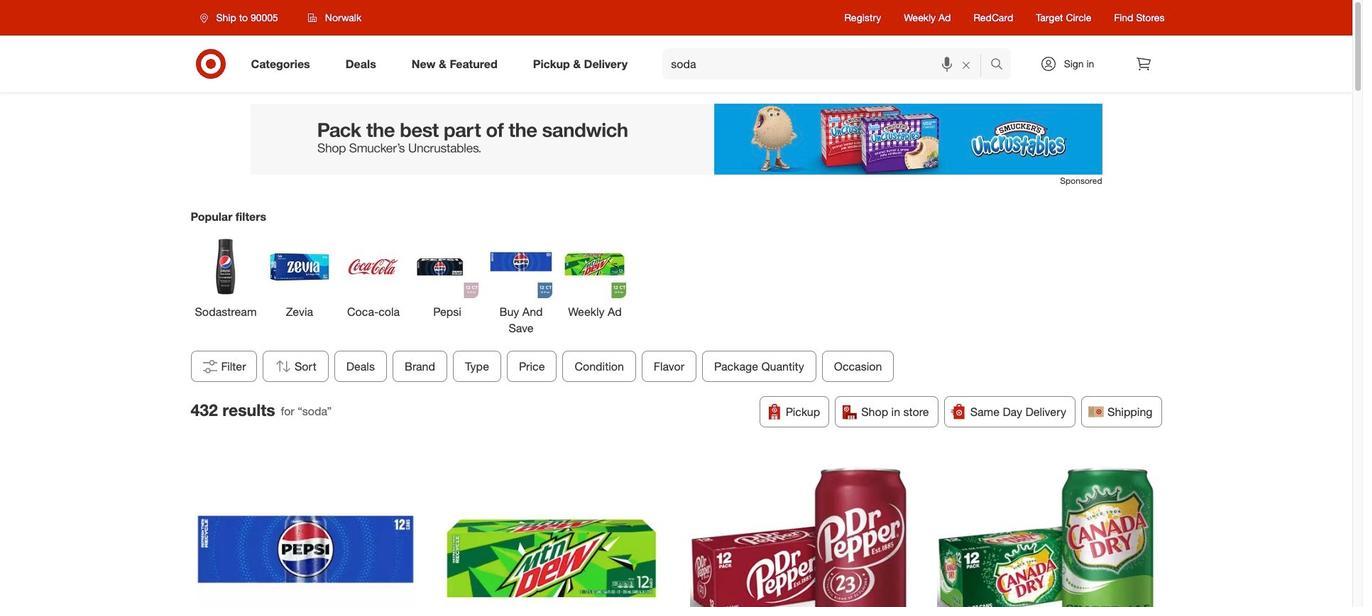 Task type: locate. For each thing, give the bounding box(es) containing it.
dr pepper soda - 12pk/12 fl oz cans image
[[690, 458, 910, 607], [690, 458, 910, 607]]

What can we help you find? suggestions appear below search field
[[663, 48, 994, 80]]

mountain dew citrus soda - 12pk/12 fl oz cans image
[[443, 458, 662, 607], [443, 458, 662, 607]]

canada dry ginger ale soda - 12pk/12 fl oz cans image
[[937, 458, 1157, 607], [937, 458, 1157, 607]]

advertisement element
[[250, 104, 1102, 175]]

pepsi cola soda - 12pk/12 fl oz cans image
[[196, 458, 415, 607], [196, 458, 415, 607]]



Task type: vqa. For each thing, say whether or not it's contained in the screenshot.
Classic
no



